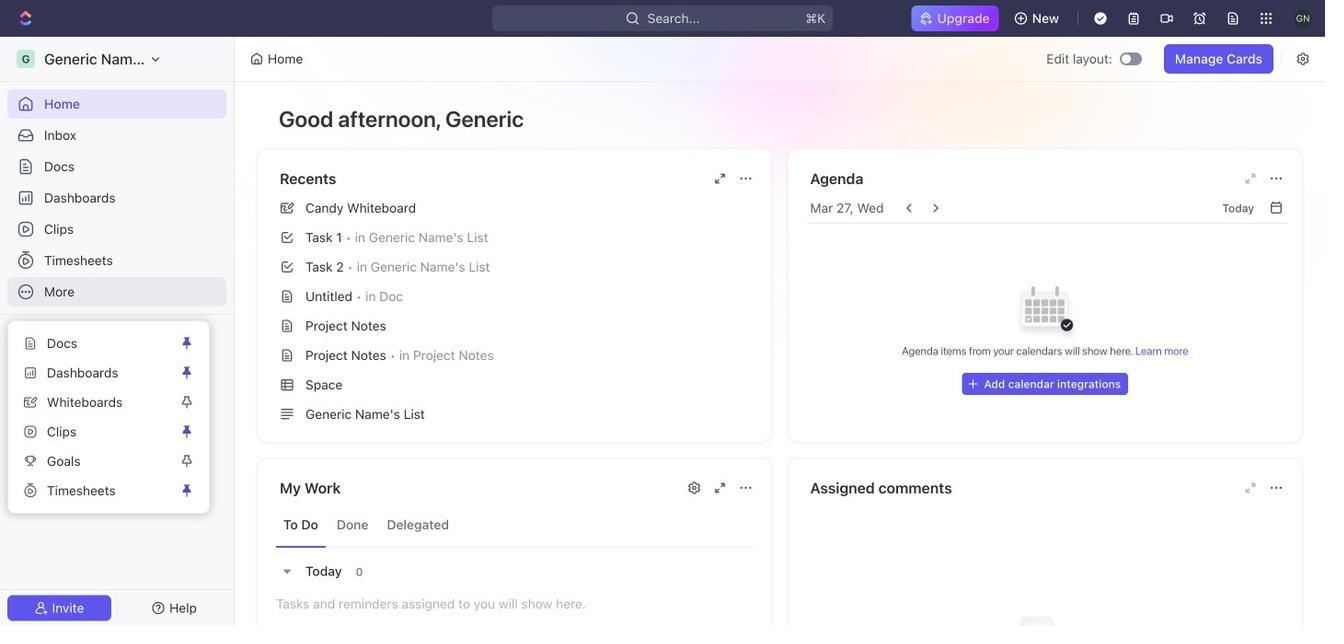 Task type: describe. For each thing, give the bounding box(es) containing it.
tree inside sidebar navigation
[[7, 383, 226, 506]]



Task type: locate. For each thing, give the bounding box(es) containing it.
tab list
[[276, 503, 754, 548]]

sidebar navigation
[[0, 37, 235, 626]]

tree
[[7, 383, 226, 506]]



Task type: vqa. For each thing, say whether or not it's contained in the screenshot.
tree
yes



